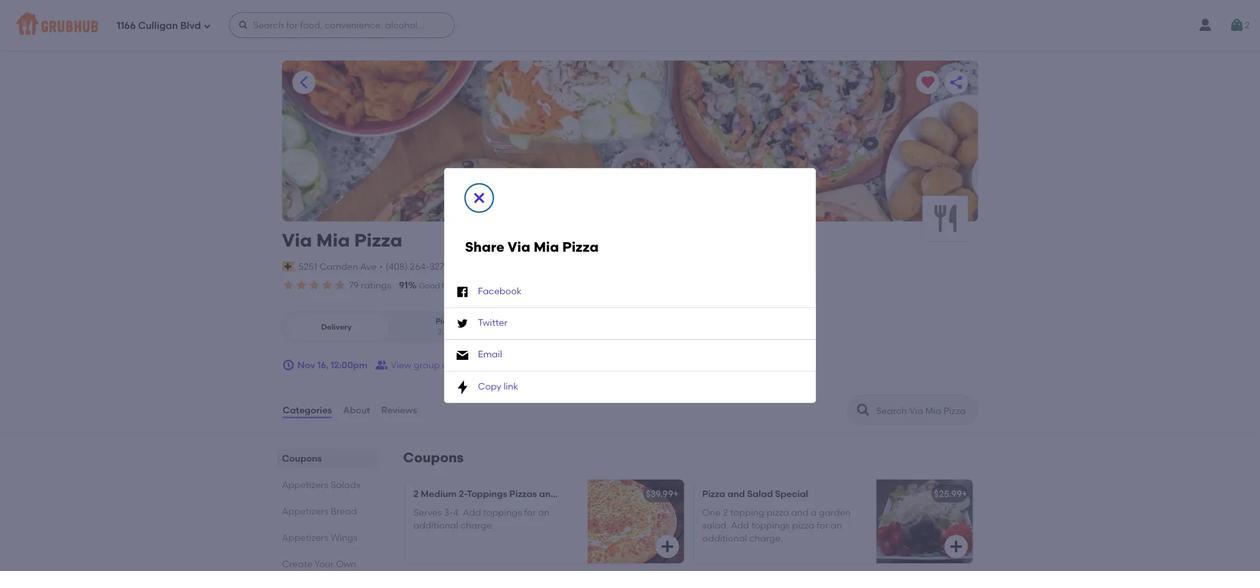 Task type: vqa. For each thing, say whether or not it's contained in the screenshot.
the left For
yes



Task type: locate. For each thing, give the bounding box(es) containing it.
for down a
[[817, 520, 828, 531]]

1 horizontal spatial an
[[831, 520, 842, 531]]

caret left icon image
[[296, 75, 312, 90]]

mia up 'delivery'
[[534, 239, 559, 255]]

0 vertical spatial add
[[463, 507, 481, 518]]

appetizers for appetizers bread
[[282, 506, 328, 517]]

appetizers up appetizers wings
[[282, 506, 328, 517]]

via up subscription pass "icon"
[[282, 230, 312, 251]]

good food
[[419, 281, 459, 291]]

one
[[559, 489, 577, 500], [702, 507, 721, 518]]

0 vertical spatial additional
[[413, 520, 458, 531]]

1 appetizers from the top
[[282, 480, 328, 491]]

via mia pizza logo image
[[923, 196, 968, 241]]

copy
[[478, 381, 501, 392]]

your
[[315, 559, 334, 570]]

svg image inside the nov 16, 12:00pm button
[[282, 359, 295, 372]]

on
[[491, 281, 503, 291]]

2 + from the left
[[962, 489, 967, 500]]

appetizers wings tab
[[282, 531, 372, 545]]

1 horizontal spatial and
[[728, 489, 745, 500]]

liter
[[587, 489, 607, 500]]

main navigation navigation
[[0, 0, 1260, 50]]

pizza and salad special image
[[876, 480, 973, 564]]

2
[[1245, 20, 1250, 31], [413, 489, 419, 500], [579, 489, 584, 500], [723, 507, 728, 518]]

0 vertical spatial one
[[559, 489, 577, 500]]

option group containing pickup
[[282, 311, 503, 344]]

via right share
[[508, 239, 530, 255]]

(408)
[[386, 261, 408, 272]]

1 horizontal spatial one
[[702, 507, 721, 518]]

create your own
[[282, 559, 356, 572]]

camden
[[319, 261, 358, 272]]

and
[[539, 489, 557, 500], [728, 489, 745, 500], [791, 507, 809, 518]]

1 horizontal spatial charge.
[[749, 533, 783, 544]]

ratings
[[361, 280, 391, 291]]

create
[[282, 559, 313, 570]]

toppings down toppings
[[483, 507, 522, 518]]

1 vertical spatial charge.
[[749, 533, 783, 544]]

for down pizzas
[[524, 507, 536, 518]]

reviews
[[381, 405, 417, 416]]

additional down serves
[[413, 520, 458, 531]]

0 vertical spatial toppings
[[483, 507, 522, 518]]

79 ratings
[[349, 280, 391, 291]]

1 horizontal spatial +
[[962, 489, 967, 500]]

group
[[414, 360, 440, 371]]

additional
[[413, 520, 458, 531], [702, 533, 747, 544]]

svg image
[[1229, 17, 1245, 33], [238, 20, 249, 30], [203, 22, 211, 30], [471, 190, 487, 206], [455, 285, 470, 300], [455, 316, 470, 332], [455, 380, 470, 395]]

1166
[[117, 20, 136, 32]]

nov
[[297, 360, 315, 371]]

charge.
[[460, 520, 494, 531], [749, 533, 783, 544]]

0 horizontal spatial an
[[538, 507, 550, 518]]

1 horizontal spatial add
[[731, 520, 749, 531]]

categories
[[283, 405, 332, 416]]

add inside serves 3-4. add toppings for an additional charge.
[[463, 507, 481, 518]]

add right 4.
[[463, 507, 481, 518]]

1 vertical spatial for
[[817, 520, 828, 531]]

charge. inside serves 3-4. add toppings for an additional charge.
[[460, 520, 494, 531]]

add inside one 2 topping pizza and a garden salad. add toppings pizza for an additional charge.
[[731, 520, 749, 531]]

0 horizontal spatial toppings
[[483, 507, 522, 518]]

appetizers up create
[[282, 532, 328, 543]]

2 button
[[1229, 14, 1250, 37]]

toppings
[[467, 489, 507, 500]]

0 vertical spatial charge.
[[460, 520, 494, 531]]

create your own tab
[[282, 558, 372, 572]]

1 horizontal spatial for
[[817, 520, 828, 531]]

twitter
[[478, 317, 508, 328]]

5251
[[298, 261, 317, 272]]

one left liter at the bottom of page
[[559, 489, 577, 500]]

1 vertical spatial toppings
[[751, 520, 790, 531]]

pickup 2.4 mi
[[436, 317, 462, 337]]

1 vertical spatial additional
[[702, 533, 747, 544]]

2 inside 2 button
[[1245, 20, 1250, 31]]

0 horizontal spatial charge.
[[460, 520, 494, 531]]

coupons up appetizers salads
[[282, 453, 322, 464]]

coupons
[[403, 450, 464, 466], [282, 453, 322, 464]]

for
[[524, 507, 536, 518], [817, 520, 828, 531]]

reviews button
[[381, 387, 418, 434]]

appetizers wings
[[282, 532, 357, 543]]

additional down salad.
[[702, 533, 747, 544]]

ave
[[360, 261, 376, 272]]

toppings inside one 2 topping pizza and a garden salad. add toppings pizza for an additional charge.
[[751, 520, 790, 531]]

2 medium 2-toppings pizzas and one 2 liter soda image
[[588, 480, 684, 564]]

and right pizzas
[[539, 489, 557, 500]]

nov 16, 12:00pm
[[297, 360, 368, 371]]

an down 2 medium 2-toppings pizzas and one 2 liter soda at bottom
[[538, 507, 550, 518]]

1 horizontal spatial coupons
[[403, 450, 464, 466]]

add down topping
[[731, 520, 749, 531]]

1 + from the left
[[673, 489, 679, 500]]

+
[[673, 489, 679, 500], [962, 489, 967, 500]]

share via mia pizza
[[465, 239, 599, 255]]

add
[[463, 507, 481, 518], [731, 520, 749, 531]]

for inside one 2 topping pizza and a garden salad. add toppings pizza for an additional charge.
[[817, 520, 828, 531]]

2 horizontal spatial and
[[791, 507, 809, 518]]

2 inside one 2 topping pizza and a garden salad. add toppings pizza for an additional charge.
[[723, 507, 728, 518]]

one 2 topping pizza and a garden salad. add toppings pizza for an additional charge.
[[702, 507, 851, 544]]

0 horizontal spatial for
[[524, 507, 536, 518]]

facebook
[[478, 285, 522, 296]]

1 horizontal spatial mia
[[534, 239, 559, 255]]

1 vertical spatial an
[[831, 520, 842, 531]]

2 vertical spatial appetizers
[[282, 532, 328, 543]]

via
[[282, 230, 312, 251], [508, 239, 530, 255]]

1 vertical spatial one
[[702, 507, 721, 518]]

coupons up medium
[[403, 450, 464, 466]]

2.4
[[437, 328, 448, 337]]

1 vertical spatial pizza
[[792, 520, 814, 531]]

charge. down topping
[[749, 533, 783, 544]]

•
[[380, 261, 383, 272]]

special
[[775, 489, 808, 500]]

an inside one 2 topping pizza and a garden salad. add toppings pizza for an additional charge.
[[831, 520, 842, 531]]

svg image inside 2 button
[[1229, 17, 1245, 33]]

0 vertical spatial pizza
[[767, 507, 789, 518]]

mia up 5251 camden ave
[[316, 230, 350, 251]]

an inside serves 3-4. add toppings for an additional charge.
[[538, 507, 550, 518]]

0 horizontal spatial one
[[559, 489, 577, 500]]

svg image left nov
[[282, 359, 295, 372]]

0 vertical spatial appetizers
[[282, 480, 328, 491]]

saved restaurant button
[[916, 71, 939, 94]]

0 horizontal spatial coupons
[[282, 453, 322, 464]]

pizzas
[[509, 489, 537, 500]]

appetizers up "appetizers bread"
[[282, 480, 328, 491]]

and up topping
[[728, 489, 745, 500]]

3278
[[429, 261, 449, 272]]

categories button
[[282, 387, 333, 434]]

mi
[[451, 328, 460, 337]]

pizza down special
[[767, 507, 789, 518]]

2-
[[459, 489, 467, 500]]

an down garden
[[831, 520, 842, 531]]

search icon image
[[856, 403, 871, 418]]

star icon image
[[282, 279, 295, 292], [295, 279, 308, 292], [308, 279, 321, 292], [321, 279, 334, 292], [334, 279, 346, 292], [334, 279, 346, 292]]

toppings inside serves 3-4. add toppings for an additional charge.
[[483, 507, 522, 518]]

appetizers
[[282, 480, 328, 491], [282, 506, 328, 517], [282, 532, 328, 543]]

$25.99 +
[[934, 489, 967, 500]]

svg image down $39.99 +
[[660, 540, 675, 555]]

blvd
[[180, 20, 201, 32]]

appetizers inside "tab"
[[282, 480, 328, 491]]

1 horizontal spatial additional
[[702, 533, 747, 544]]

1 horizontal spatial toppings
[[751, 520, 790, 531]]

0 horizontal spatial +
[[673, 489, 679, 500]]

toppings down topping
[[751, 520, 790, 531]]

2 appetizers from the top
[[282, 506, 328, 517]]

0 vertical spatial an
[[538, 507, 550, 518]]

0 horizontal spatial additional
[[413, 520, 458, 531]]

one up salad.
[[702, 507, 721, 518]]

1 horizontal spatial pizza
[[792, 520, 814, 531]]

charge. down 4.
[[460, 520, 494, 531]]

pickup
[[436, 317, 462, 326]]

16,
[[317, 360, 328, 371]]

0 horizontal spatial add
[[463, 507, 481, 518]]

view group order
[[391, 360, 466, 371]]

appetizers inside tab
[[282, 532, 328, 543]]

charge. inside one 2 topping pizza and a garden salad. add toppings pizza for an additional charge.
[[749, 533, 783, 544]]

0 vertical spatial for
[[524, 507, 536, 518]]

option group
[[282, 311, 503, 344]]

svg image
[[455, 348, 470, 364], [282, 359, 295, 372], [660, 540, 675, 555], [948, 540, 964, 555]]

(408) 264-3278 button
[[386, 260, 449, 273]]

appetizers inside tab
[[282, 506, 328, 517]]

serves
[[413, 507, 442, 518]]

5251 camden ave button
[[298, 260, 377, 274]]

264-
[[410, 261, 429, 272]]

salad.
[[702, 520, 729, 531]]

5251 camden ave
[[298, 261, 376, 272]]

1 vertical spatial appetizers
[[282, 506, 328, 517]]

1 vertical spatial add
[[731, 520, 749, 531]]

3 appetizers from the top
[[282, 532, 328, 543]]

an
[[538, 507, 550, 518], [831, 520, 842, 531]]

additional inside serves 3-4. add toppings for an additional charge.
[[413, 520, 458, 531]]

and left a
[[791, 507, 809, 518]]

appetizers bread tab
[[282, 505, 372, 518]]

view
[[391, 360, 412, 371]]

pizza down a
[[792, 520, 814, 531]]

pizza
[[767, 507, 789, 518], [792, 520, 814, 531]]

mia
[[316, 230, 350, 251], [534, 239, 559, 255]]

appetizers salads tab
[[282, 478, 372, 492]]

svg image down mi
[[455, 348, 470, 364]]

culligan
[[138, 20, 178, 32]]

about
[[343, 405, 370, 416]]



Task type: describe. For each thing, give the bounding box(es) containing it.
salad
[[747, 489, 773, 500]]

people icon image
[[375, 359, 388, 372]]

topping
[[730, 507, 765, 518]]

additional inside one 2 topping pizza and a garden salad. add toppings pizza for an additional charge.
[[702, 533, 747, 544]]

delivery
[[321, 322, 352, 332]]

wings
[[331, 532, 357, 543]]

about button
[[342, 387, 371, 434]]

saved restaurant image
[[920, 75, 936, 90]]

+ for $39.99
[[673, 489, 679, 500]]

0 horizontal spatial pizza
[[767, 507, 789, 518]]

svg image down $25.99 +
[[948, 540, 964, 555]]

79
[[349, 280, 359, 291]]

serves 3-4. add toppings for an additional charge.
[[413, 507, 550, 531]]

share
[[465, 239, 504, 255]]

good
[[419, 281, 440, 291]]

for inside serves 3-4. add toppings for an additional charge.
[[524, 507, 536, 518]]

coupons inside tab
[[282, 453, 322, 464]]

pizza and salad special
[[702, 489, 808, 500]]

0 horizontal spatial and
[[539, 489, 557, 500]]

4.
[[453, 507, 461, 518]]

+ for $25.99
[[962, 489, 967, 500]]

soda
[[609, 489, 632, 500]]

12:00pm
[[331, 360, 368, 371]]

90
[[469, 280, 480, 291]]

3-
[[444, 507, 453, 518]]

order
[[442, 360, 466, 371]]

link
[[504, 381, 518, 392]]

on time delivery
[[491, 281, 552, 291]]

and inside one 2 topping pizza and a garden salad. add toppings pizza for an additional charge.
[[791, 507, 809, 518]]

• (408) 264-3278
[[380, 261, 449, 272]]

2 horizontal spatial pizza
[[702, 489, 725, 500]]

0 horizontal spatial mia
[[316, 230, 350, 251]]

bread
[[331, 506, 357, 517]]

food
[[442, 281, 459, 291]]

a
[[811, 507, 817, 518]]

email
[[478, 349, 502, 360]]

medium
[[421, 489, 457, 500]]

1166 culligan blvd
[[117, 20, 201, 32]]

Search Via Mia Pizza search field
[[875, 405, 974, 417]]

share icon image
[[948, 75, 964, 90]]

0 horizontal spatial via
[[282, 230, 312, 251]]

nov 16, 12:00pm button
[[282, 354, 368, 377]]

appetizers salads
[[282, 480, 360, 491]]

91
[[399, 280, 408, 291]]

$25.99
[[934, 489, 962, 500]]

$39.99
[[646, 489, 673, 500]]

2 medium 2-toppings pizzas and one 2 liter soda
[[413, 489, 632, 500]]

via mia pizza
[[282, 230, 402, 251]]

garden
[[819, 507, 851, 518]]

$39.99 +
[[646, 489, 679, 500]]

0 horizontal spatial pizza
[[354, 230, 402, 251]]

1 horizontal spatial via
[[508, 239, 530, 255]]

appetizers bread
[[282, 506, 357, 517]]

one inside one 2 topping pizza and a garden salad. add toppings pizza for an additional charge.
[[702, 507, 721, 518]]

salads
[[331, 480, 360, 491]]

view group order button
[[375, 354, 466, 377]]

appetizers for appetizers wings
[[282, 532, 328, 543]]

coupons tab
[[282, 452, 372, 465]]

subscription pass image
[[282, 262, 295, 272]]

1 horizontal spatial pizza
[[562, 239, 599, 255]]

time
[[505, 281, 521, 291]]

copy link
[[478, 381, 518, 392]]

own
[[336, 559, 356, 570]]

appetizers for appetizers salads
[[282, 480, 328, 491]]

delivery
[[523, 281, 552, 291]]



